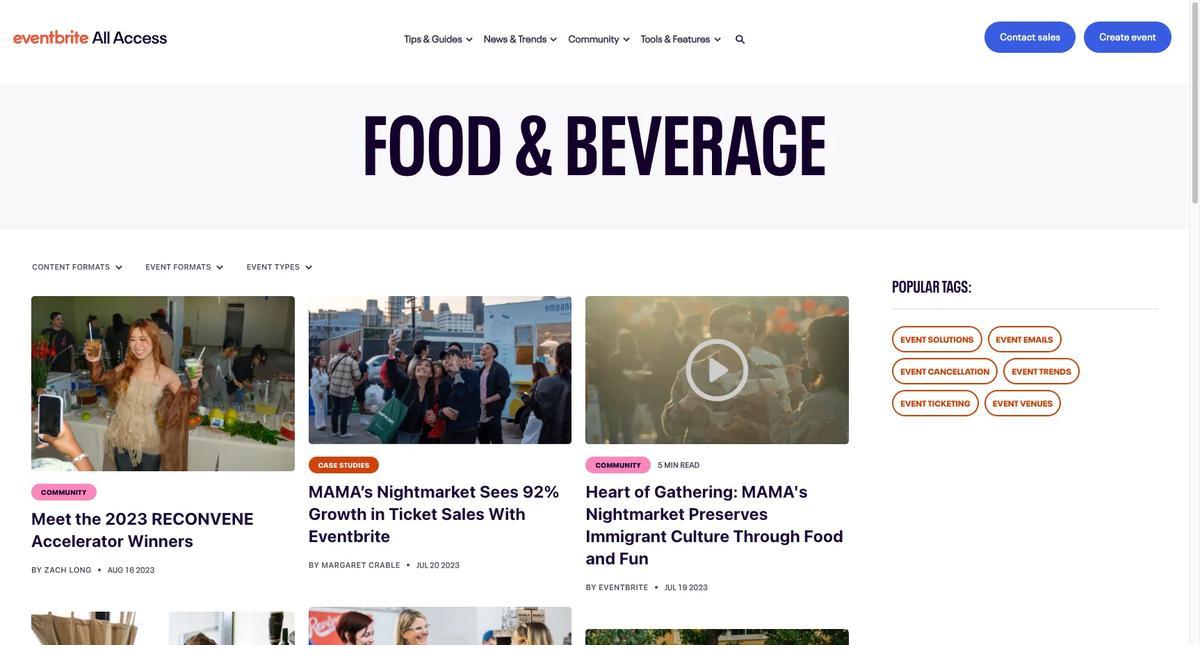 Task type: vqa. For each thing, say whether or not it's contained in the screenshot.
afternoon.
no



Task type: locate. For each thing, give the bounding box(es) containing it.
trends
[[519, 30, 547, 44]]

event left emails
[[997, 333, 1022, 345]]

nightmarket inside mama's nightmarket sees 92% growth in ticket sales with eventbrite
[[377, 482, 476, 502]]

19
[[678, 582, 688, 593]]

logo eventbrite image
[[11, 25, 169, 50]]

community up heart on the bottom of the page
[[596, 460, 642, 470]]

2023 right '19'
[[689, 582, 708, 593]]

by left margaret
[[309, 561, 319, 570]]

community
[[569, 30, 620, 44], [596, 460, 642, 470], [41, 487, 87, 497]]

create event link
[[1085, 22, 1172, 53]]

1 vertical spatial community link
[[586, 457, 651, 474]]

nightmarket up the ticket
[[377, 482, 476, 502]]

fun
[[620, 549, 649, 568]]

community link left tools
[[563, 22, 636, 53]]

event up the event ticketing
[[901, 365, 927, 377]]

1 horizontal spatial food
[[804, 527, 844, 546]]

event left solutions
[[901, 333, 927, 345]]

event for event solutions
[[901, 333, 927, 345]]

0 vertical spatial eventbrite
[[309, 527, 391, 546]]

tools & features link
[[636, 22, 727, 53]]

event inside dropdown button
[[247, 262, 273, 271]]

gathering:
[[655, 482, 738, 502]]

arrow image left search icon
[[714, 37, 721, 42]]

trends
[[1040, 365, 1072, 377]]

0 vertical spatial food
[[363, 73, 503, 196]]

event trends link
[[1004, 358, 1080, 385]]

arrow image right guides
[[466, 37, 473, 42]]

event solutions link
[[893, 326, 983, 353]]

heart of gathering: mama's nightmarket preserves immigrant culture through food and fun link
[[586, 474, 850, 578]]

eventbrite down fun
[[599, 583, 649, 592]]

formats right content
[[72, 262, 110, 271]]

& for news
[[510, 30, 517, 44]]

community up meet
[[41, 487, 87, 497]]

2 horizontal spatial by
[[586, 583, 597, 592]]

1 vertical spatial jul
[[665, 582, 677, 593]]

arrow image inside "event types" dropdown button
[[305, 265, 312, 271]]

1 vertical spatial food
[[804, 527, 844, 546]]

2 formats from the left
[[173, 262, 211, 271]]

by
[[309, 561, 319, 570], [31, 566, 42, 575], [586, 583, 597, 592]]

community link up meet
[[31, 485, 97, 501]]

& for food
[[515, 73, 554, 196]]

create event
[[1100, 29, 1157, 42]]

content formats
[[32, 262, 112, 271]]

1 horizontal spatial arrow image
[[551, 37, 558, 42]]

arrow image right trends at left
[[551, 37, 558, 42]]

event left trends
[[1013, 365, 1038, 377]]

arrow image inside news & trends link
[[551, 37, 558, 42]]

event left 'venues'
[[993, 397, 1019, 409]]

arrow image right the content formats
[[116, 265, 122, 271]]

by eventbrite link
[[586, 583, 651, 592]]

types
[[275, 262, 300, 271]]

&
[[424, 30, 430, 44], [510, 30, 517, 44], [665, 30, 671, 44], [515, 73, 554, 196]]

& for tips
[[424, 30, 430, 44]]

event for event trends
[[1013, 365, 1038, 377]]

min
[[665, 459, 679, 470]]

event ticketing link
[[893, 390, 979, 417]]

2 horizontal spatial arrow image
[[714, 37, 721, 42]]

0 horizontal spatial eventbrite
[[309, 527, 391, 546]]

& for tools
[[665, 30, 671, 44]]

1 formats from the left
[[72, 262, 110, 271]]

eventbrite down growth
[[309, 527, 391, 546]]

ticket
[[389, 504, 438, 524]]

1 arrow image from the left
[[116, 265, 122, 271]]

event for event ticketing
[[901, 397, 927, 409]]

tips & guides link
[[399, 22, 479, 53]]

1 horizontal spatial nightmarket
[[586, 504, 685, 524]]

formats
[[72, 262, 110, 271], [173, 262, 211, 271]]

beverage
[[565, 73, 828, 196]]

event emails
[[997, 333, 1054, 345]]

by left zach
[[31, 566, 42, 575]]

event left the ticketing
[[901, 397, 927, 409]]

community link up heart on the bottom of the page
[[586, 457, 651, 474]]

arrow image inside tips & guides link
[[466, 37, 473, 42]]

0 vertical spatial nightmarket
[[377, 482, 476, 502]]

arrow image for features
[[714, 37, 721, 42]]

event solutions
[[901, 333, 974, 345]]

arrow image
[[466, 37, 473, 42], [551, 37, 558, 42], [714, 37, 721, 42]]

jul
[[417, 559, 429, 571], [665, 582, 677, 593]]

formats left arrow icon
[[173, 262, 211, 271]]

2023 right "the"
[[105, 510, 148, 529]]

jul left 20 at the bottom of page
[[417, 559, 429, 571]]

popular
[[893, 273, 940, 297]]

guides
[[432, 30, 463, 44]]

event inside "link"
[[997, 333, 1022, 345]]

1 vertical spatial nightmarket
[[586, 504, 685, 524]]

2 vertical spatial community
[[41, 487, 87, 497]]

1 horizontal spatial arrow image
[[305, 265, 312, 271]]

0 horizontal spatial nightmarket
[[377, 482, 476, 502]]

mama's
[[309, 482, 373, 502]]

tools
[[641, 30, 663, 44]]

by zach long link
[[31, 566, 94, 575]]

food inside 'heart of gathering: mama's nightmarket preserves immigrant culture through food and fun'
[[804, 527, 844, 546]]

2023 for 16
[[136, 565, 155, 576]]

event types button
[[246, 261, 313, 273]]

jul 19 2023
[[665, 582, 708, 593]]

0 horizontal spatial arrow image
[[466, 37, 473, 42]]

0 horizontal spatial food
[[363, 73, 503, 196]]

0 horizontal spatial formats
[[72, 262, 110, 271]]

long
[[69, 566, 92, 575]]

sales
[[442, 504, 485, 524]]

event
[[146, 262, 171, 271], [247, 262, 273, 271], [901, 333, 927, 345], [997, 333, 1022, 345], [901, 365, 927, 377], [1013, 365, 1038, 377], [901, 397, 927, 409], [993, 397, 1019, 409]]

3 arrow image from the left
[[714, 37, 721, 42]]

nightmarket down of
[[586, 504, 685, 524]]

contact sales
[[1001, 29, 1061, 42]]

event left arrow icon
[[146, 262, 171, 271]]

arrow image for guides
[[466, 37, 473, 42]]

preserves
[[689, 504, 768, 524]]

2023 inside meet the 2023 reconvene accelerator winners
[[105, 510, 148, 529]]

arrow image inside the tools & features link
[[714, 37, 721, 42]]

2 vertical spatial community link
[[31, 485, 97, 501]]

food
[[363, 73, 503, 196], [804, 527, 844, 546]]

eventbrite
[[309, 527, 391, 546], [599, 583, 649, 592]]

arrow image inside the content formats popup button
[[116, 265, 122, 271]]

food & beverage
[[363, 73, 828, 196]]

0 vertical spatial jul
[[417, 559, 429, 571]]

2 arrow image from the left
[[551, 37, 558, 42]]

1 horizontal spatial by
[[309, 561, 319, 570]]

studies
[[340, 460, 370, 470]]

formats for event
[[173, 262, 211, 271]]

margaret
[[322, 561, 367, 570]]

1 arrow image from the left
[[466, 37, 473, 42]]

by down and
[[586, 583, 597, 592]]

by for heart of gathering: mama's nightmarket preserves immigrant culture through food and fun
[[586, 583, 597, 592]]

1 horizontal spatial formats
[[173, 262, 211, 271]]

2023 right 16
[[136, 565, 155, 576]]

tips & guides
[[405, 30, 463, 44]]

1 vertical spatial eventbrite
[[599, 583, 649, 592]]

community left arrow icon
[[569, 30, 620, 44]]

meet the 2023 reconvene accelerator winners
[[31, 510, 254, 551]]

nightmarket
[[377, 482, 476, 502], [586, 504, 685, 524]]

jul for ticket
[[417, 559, 429, 571]]

event for event formats
[[146, 262, 171, 271]]

2023 right 20 at the bottom of page
[[441, 559, 460, 571]]

event trends
[[1013, 365, 1072, 377]]

event ticketing
[[901, 397, 971, 409]]

2 arrow image from the left
[[305, 265, 312, 271]]

arrow image right types
[[305, 265, 312, 271]]

news
[[484, 30, 508, 44]]

event types
[[247, 262, 302, 271]]

0 horizontal spatial by
[[31, 566, 42, 575]]

jul left '19'
[[665, 582, 677, 593]]

with
[[489, 504, 526, 524]]

0 vertical spatial community
[[569, 30, 620, 44]]

0 horizontal spatial jul
[[417, 559, 429, 571]]

event left types
[[247, 262, 273, 271]]

arrow image
[[116, 265, 122, 271], [305, 265, 312, 271]]

arrow image for content formats
[[116, 265, 122, 271]]

20
[[430, 559, 439, 571]]

by zach long
[[31, 566, 94, 575]]

1 vertical spatial community
[[596, 460, 642, 470]]

event inside popup button
[[146, 262, 171, 271]]

accelerator
[[31, 532, 124, 551]]

16
[[125, 565, 134, 576]]

0 horizontal spatial arrow image
[[116, 265, 122, 271]]

case studies link
[[309, 457, 380, 474]]

1 horizontal spatial jul
[[665, 582, 677, 593]]



Task type: describe. For each thing, give the bounding box(es) containing it.
news & trends link
[[479, 22, 563, 53]]

create
[[1100, 29, 1130, 42]]

popular tags:
[[893, 273, 973, 297]]

growth
[[309, 504, 367, 524]]

of
[[635, 482, 651, 502]]

event venues
[[993, 397, 1053, 409]]

event emails link
[[988, 326, 1062, 353]]

event for event emails
[[997, 333, 1022, 345]]

by for mama's nightmarket sees 92% growth in ticket sales with eventbrite
[[309, 561, 319, 570]]

event
[[1132, 29, 1157, 42]]

arrow image for event types
[[305, 265, 312, 271]]

tools & features
[[641, 30, 711, 44]]

arrow image for trends
[[551, 37, 558, 42]]

ticketing
[[929, 397, 971, 409]]

mama's nightmarket sees 92% growth in ticket sales with eventbrite link
[[309, 474, 572, 556]]

read
[[681, 459, 700, 470]]

eventbrite inside mama's nightmarket sees 92% growth in ticket sales with eventbrite
[[309, 527, 391, 546]]

mama's nightmarket heart of gathering feature image image
[[586, 296, 850, 445]]

jul for immigrant
[[665, 582, 677, 593]]

the
[[75, 510, 101, 529]]

sees
[[480, 482, 519, 502]]

community for meet the 2023 reconvene accelerator winners
[[41, 487, 87, 497]]

event cancellation
[[901, 365, 990, 377]]

content
[[32, 262, 70, 271]]

meet the 2023 reconvene accelerator winners link
[[31, 501, 295, 561]]

emails
[[1024, 333, 1054, 345]]

winners
[[128, 532, 194, 551]]

2023 for 19
[[689, 582, 708, 593]]

solutions
[[929, 333, 974, 345]]

by margaret crable link
[[309, 561, 403, 570]]

community for heart of gathering: mama's nightmarket preserves immigrant culture through food and fun
[[596, 460, 642, 470]]

tags:
[[942, 273, 973, 297]]

crable
[[369, 561, 400, 570]]

event formats button
[[145, 261, 224, 273]]

event attendees in front of a food cart image
[[309, 296, 572, 445]]

reconvene
[[152, 510, 254, 529]]

culture
[[671, 527, 730, 546]]

event for event types
[[247, 262, 273, 271]]

venues
[[1021, 397, 1053, 409]]

victoria loi holding two cups of coffee image
[[31, 296, 295, 472]]

event venues link
[[985, 390, 1062, 417]]

features
[[673, 30, 711, 44]]

formats for content
[[72, 262, 110, 271]]

nightmarket inside 'heart of gathering: mama's nightmarket preserves immigrant culture through food and fun'
[[586, 504, 685, 524]]

2023 for the
[[105, 510, 148, 529]]

event for event cancellation
[[901, 365, 927, 377]]

search icon image
[[736, 35, 745, 45]]

heart of gathering: mama's nightmarket preserves immigrant culture through food and fun
[[586, 482, 844, 568]]

contact
[[1001, 29, 1036, 42]]

content formats button
[[31, 261, 123, 273]]

through
[[734, 527, 801, 546]]

by for meet the 2023 reconvene accelerator winners
[[31, 566, 42, 575]]

0 vertical spatial community link
[[563, 22, 636, 53]]

2023 for 20
[[441, 559, 460, 571]]

jul 20 2023
[[417, 559, 460, 571]]

by eventbrite
[[586, 583, 651, 592]]

arrow image
[[623, 37, 630, 42]]

zach
[[44, 566, 67, 575]]

heart
[[586, 482, 631, 502]]

event for event venues
[[993, 397, 1019, 409]]

community link for meet the 2023 reconvene accelerator winners
[[31, 485, 97, 501]]

aug
[[108, 565, 123, 576]]

5
[[658, 459, 663, 470]]

news & trends
[[484, 30, 547, 44]]

contact sales link
[[985, 22, 1077, 53]]

event formats
[[146, 262, 213, 271]]

community link for heart of gathering: mama's nightmarket preserves immigrant culture through food and fun
[[586, 457, 651, 474]]

1 horizontal spatial eventbrite
[[599, 583, 649, 592]]

case
[[318, 460, 338, 470]]

by margaret crable
[[309, 561, 403, 570]]

arrow image
[[217, 265, 224, 271]]

mama's nightmarket sees 92% growth in ticket sales with eventbrite
[[309, 482, 560, 546]]

aug 16 2023
[[108, 565, 155, 576]]

case studies
[[318, 460, 370, 470]]

event cancellation link
[[893, 358, 999, 385]]

meet
[[31, 510, 72, 529]]

mama's
[[742, 482, 808, 502]]

5 min read
[[658, 459, 700, 470]]

tips
[[405, 30, 422, 44]]

in
[[371, 504, 385, 524]]

cancellation
[[929, 365, 990, 377]]

sales
[[1038, 29, 1061, 42]]

92%
[[523, 482, 560, 502]]

and
[[586, 549, 616, 568]]



